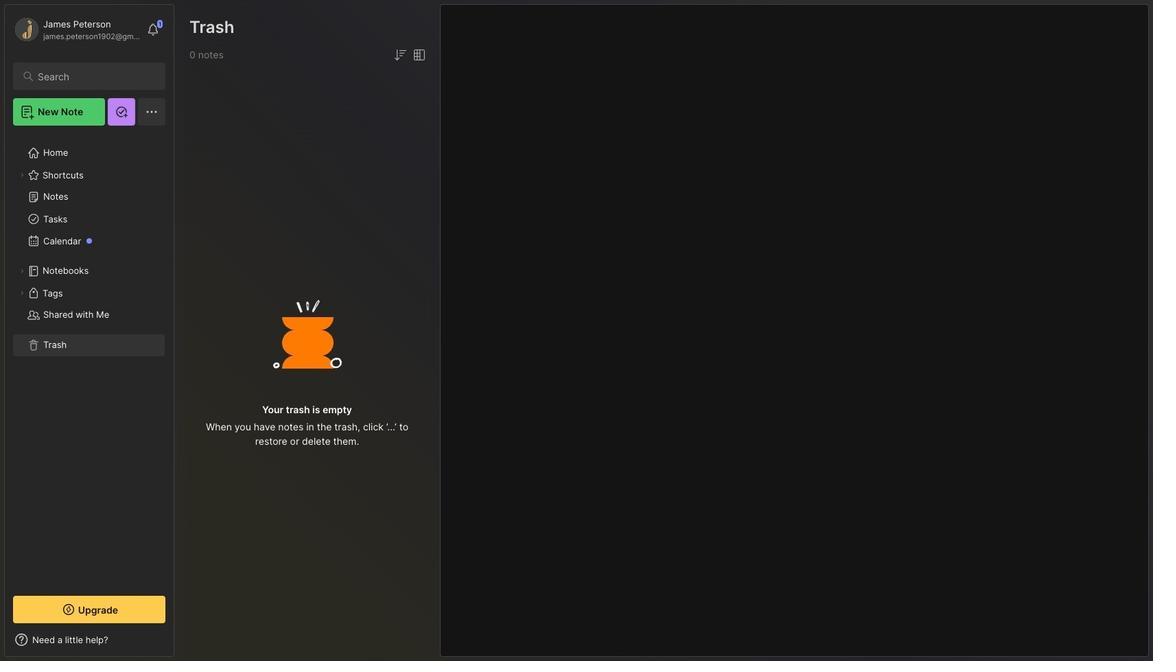 Task type: locate. For each thing, give the bounding box(es) containing it.
Sort options field
[[392, 47, 409, 63]]

None search field
[[38, 68, 153, 84]]

WHAT'S NEW field
[[5, 629, 174, 651]]

tree
[[5, 134, 174, 584]]

Search text field
[[38, 70, 153, 83]]

none search field inside "main" element
[[38, 68, 153, 84]]

expand tags image
[[18, 289, 26, 297]]



Task type: vqa. For each thing, say whether or not it's contained in the screenshot.
note window element
yes



Task type: describe. For each thing, give the bounding box(es) containing it.
expand notebooks image
[[18, 267, 26, 275]]

click to collapse image
[[173, 636, 184, 652]]

tree inside "main" element
[[5, 134, 174, 584]]

Account field
[[13, 16, 140, 43]]

View options field
[[409, 47, 428, 63]]

note window element
[[440, 4, 1150, 657]]

main element
[[0, 0, 179, 661]]



